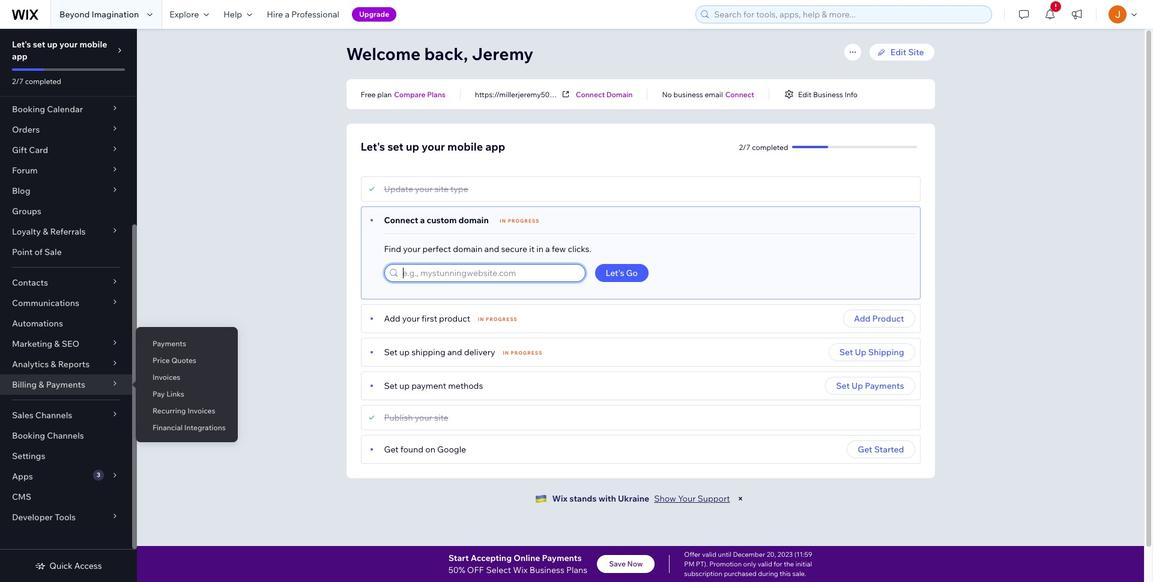 Task type: locate. For each thing, give the bounding box(es) containing it.
0 vertical spatial 2/7
[[12, 77, 23, 86]]

recurring invoices link
[[136, 401, 238, 422]]

sale
[[44, 247, 62, 258]]

publish
[[384, 413, 413, 423]]

add left product
[[854, 314, 871, 324]]

developer tools button
[[0, 508, 132, 528]]

0 horizontal spatial connect
[[384, 215, 418, 226]]

in right product
[[478, 317, 484, 323]]

contacts
[[12, 277, 48, 288]]

0 vertical spatial mobile
[[80, 39, 107, 50]]

& right billing
[[39, 380, 44, 390]]

up for shipping
[[855, 347, 866, 358]]

pt).
[[696, 560, 708, 569]]

payments right online
[[542, 553, 582, 564]]

progress up delivery
[[486, 317, 518, 323]]

contacts button
[[0, 273, 132, 293]]

mobile up type
[[447, 140, 483, 154]]

set inside button
[[836, 381, 850, 392]]

blog button
[[0, 181, 132, 201]]

booking up settings
[[12, 431, 45, 441]]

automations
[[12, 318, 63, 329]]

publish your site
[[384, 413, 448, 423]]

0 vertical spatial business
[[813, 90, 843, 99]]

go
[[626, 268, 638, 279]]

the
[[784, 560, 794, 569]]

1 vertical spatial in progress
[[478, 317, 518, 323]]

0 horizontal spatial wix
[[513, 565, 528, 576]]

& left reports at the bottom of page
[[51, 359, 56, 370]]

0 horizontal spatial and
[[447, 347, 462, 358]]

progress
[[508, 218, 540, 224], [486, 317, 518, 323], [511, 350, 543, 356]]

set for set up shipping
[[840, 347, 853, 358]]

0 vertical spatial channels
[[35, 410, 72, 421]]

save
[[609, 560, 626, 569]]

add
[[384, 314, 400, 324], [854, 314, 871, 324]]

0 horizontal spatial get
[[384, 444, 399, 455]]

1 horizontal spatial wix
[[552, 494, 568, 505]]

up
[[47, 39, 58, 50], [406, 140, 419, 154], [399, 347, 410, 358], [399, 381, 410, 392]]

0 vertical spatial and
[[484, 244, 499, 255]]

booking
[[12, 104, 45, 115], [12, 431, 45, 441]]

1 vertical spatial a
[[420, 215, 425, 226]]

1 horizontal spatial get
[[858, 444, 872, 455]]

get
[[384, 444, 399, 455], [858, 444, 872, 455]]

get for get found on google
[[384, 444, 399, 455]]

add left first
[[384, 314, 400, 324]]

domain
[[606, 90, 633, 99]]

let's go
[[606, 268, 638, 279]]

your right update
[[415, 184, 433, 195]]

0 vertical spatial in
[[500, 218, 506, 224]]

completed inside sidebar element
[[25, 77, 61, 86]]

compare plans link
[[394, 89, 446, 100]]

in progress up secure
[[500, 218, 540, 224]]

1 vertical spatial set
[[387, 140, 403, 154]]

beyond
[[59, 9, 90, 20]]

up down set up shipping button
[[852, 381, 863, 392]]

channels for booking channels
[[47, 431, 84, 441]]

pay links
[[153, 390, 184, 399]]

1 horizontal spatial 2/7
[[739, 143, 751, 152]]

shipping
[[868, 347, 904, 358]]

set for set up payment methods
[[384, 381, 398, 392]]

channels up booking channels
[[35, 410, 72, 421]]

payments inside dropdown button
[[46, 380, 85, 390]]

1 horizontal spatial and
[[484, 244, 499, 255]]

0 horizontal spatial mobile
[[80, 39, 107, 50]]

0 vertical spatial wix
[[552, 494, 568, 505]]

invoices link
[[136, 368, 238, 388]]

1 vertical spatial completed
[[752, 143, 788, 152]]

1 vertical spatial plans
[[566, 565, 588, 576]]

billing & payments
[[12, 380, 85, 390]]

promotion
[[709, 560, 742, 569]]

pay
[[153, 390, 165, 399]]

few
[[552, 244, 566, 255]]

a right the in
[[545, 244, 550, 255]]

1 vertical spatial booking
[[12, 431, 45, 441]]

valid up during
[[758, 560, 772, 569]]

2 vertical spatial in
[[503, 350, 509, 356]]

1 horizontal spatial invoices
[[187, 407, 215, 416]]

get left found
[[384, 444, 399, 455]]

business
[[674, 90, 703, 99]]

1 vertical spatial edit
[[798, 90, 812, 99]]

& for billing
[[39, 380, 44, 390]]

site down the set up payment methods
[[434, 413, 448, 423]]

loyalty & referrals
[[12, 226, 86, 237]]

1 vertical spatial channels
[[47, 431, 84, 441]]

connect left domain on the top right
[[576, 90, 605, 99]]

0 vertical spatial in progress
[[500, 218, 540, 224]]

get inside button
[[858, 444, 872, 455]]

edit for edit business info
[[798, 90, 812, 99]]

save now
[[609, 560, 643, 569]]

2 vertical spatial a
[[545, 244, 550, 255]]

developer tools
[[12, 512, 76, 523]]

2 booking from the top
[[12, 431, 45, 441]]

0 horizontal spatial let's set up your mobile app
[[12, 39, 107, 62]]

start accepting online payments 50% off select wix business plans
[[448, 553, 588, 576]]

valid up pt).
[[702, 551, 717, 559]]

a left custom
[[420, 215, 425, 226]]

marketing & seo
[[12, 339, 79, 350]]

booking inside popup button
[[12, 104, 45, 115]]

2 vertical spatial in progress
[[503, 350, 543, 356]]

0 horizontal spatial 2/7
[[12, 77, 23, 86]]

(11:59
[[794, 551, 812, 559]]

booking for booking calendar
[[12, 104, 45, 115]]

for
[[774, 560, 782, 569]]

shipping
[[412, 347, 446, 358]]

plan
[[377, 90, 392, 99]]

2 get from the left
[[858, 444, 872, 455]]

sales
[[12, 410, 33, 421]]

in right delivery
[[503, 350, 509, 356]]

progress right delivery
[[511, 350, 543, 356]]

edit site
[[891, 47, 924, 58]]

edit inside edit site link
[[891, 47, 906, 58]]

connect
[[576, 90, 605, 99], [725, 90, 754, 99], [384, 215, 418, 226]]

payments down shipping
[[865, 381, 904, 392]]

edit
[[891, 47, 906, 58], [798, 90, 812, 99]]

payments inside button
[[865, 381, 904, 392]]

0 horizontal spatial app
[[12, 51, 28, 62]]

edit left site
[[891, 47, 906, 58]]

and
[[484, 244, 499, 255], [447, 347, 462, 358]]

1 horizontal spatial set
[[387, 140, 403, 154]]

payments up price quotes
[[153, 339, 186, 348]]

up left shipping
[[855, 347, 866, 358]]

1 horizontal spatial plans
[[566, 565, 588, 576]]

0 horizontal spatial business
[[530, 565, 564, 576]]

20,
[[767, 551, 776, 559]]

0 horizontal spatial 2/7 completed
[[12, 77, 61, 86]]

1 vertical spatial domain
[[453, 244, 483, 255]]

your for publish
[[415, 413, 432, 423]]

hire a professional link
[[260, 0, 347, 29]]

set for set up payments
[[836, 381, 850, 392]]

info
[[845, 90, 858, 99]]

& inside loyalty & referrals popup button
[[43, 226, 48, 237]]

1 horizontal spatial app
[[485, 140, 505, 154]]

1 horizontal spatial a
[[420, 215, 425, 226]]

support
[[698, 494, 730, 505]]

0 horizontal spatial a
[[285, 9, 290, 20]]

1 horizontal spatial connect
[[576, 90, 605, 99]]

0 vertical spatial progress
[[508, 218, 540, 224]]

your right publish
[[415, 413, 432, 423]]

orders button
[[0, 120, 132, 140]]

calendar
[[47, 104, 83, 115]]

0 vertical spatial 2/7 completed
[[12, 77, 61, 86]]

& for loyalty
[[43, 226, 48, 237]]

2/7 up booking calendar
[[12, 77, 23, 86]]

1 horizontal spatial add
[[854, 314, 871, 324]]

no
[[662, 90, 672, 99]]

& inside the marketing & seo dropdown button
[[54, 339, 60, 350]]

your for add
[[402, 314, 420, 324]]

0 vertical spatial up
[[855, 347, 866, 358]]

booking up orders at the top left
[[12, 104, 45, 115]]

in progress right delivery
[[503, 350, 543, 356]]

0 vertical spatial plans
[[427, 90, 446, 99]]

1 vertical spatial and
[[447, 347, 462, 358]]

invoices up integrations
[[187, 407, 215, 416]]

& right loyalty
[[43, 226, 48, 237]]

let's
[[12, 39, 31, 50], [361, 140, 385, 154], [606, 268, 624, 279]]

wix left the "stands" in the bottom of the page
[[552, 494, 568, 505]]

let's set up your mobile app inside sidebar element
[[12, 39, 107, 62]]

beyond imagination
[[59, 9, 139, 20]]

upgrade button
[[352, 7, 397, 22]]

channels up 'settings' link
[[47, 431, 84, 441]]

1 vertical spatial site
[[434, 413, 448, 423]]

up inside button
[[855, 347, 866, 358]]

1 horizontal spatial edit
[[891, 47, 906, 58]]

0 horizontal spatial plans
[[427, 90, 446, 99]]

1 horizontal spatial business
[[813, 90, 843, 99]]

off
[[467, 565, 484, 576]]

0 vertical spatial booking
[[12, 104, 45, 115]]

find
[[384, 244, 401, 255]]

1 vertical spatial in
[[478, 317, 484, 323]]

up inside button
[[852, 381, 863, 392]]

0 vertical spatial let's set up your mobile app
[[12, 39, 107, 62]]

1 vertical spatial valid
[[758, 560, 772, 569]]

app
[[12, 51, 28, 62], [485, 140, 505, 154]]

progress up it
[[508, 218, 540, 224]]

2/7 completed down connect link
[[739, 143, 788, 152]]

of
[[35, 247, 43, 258]]

upgrade
[[359, 10, 389, 19]]

ukraine
[[618, 494, 649, 505]]

plans left save
[[566, 565, 588, 576]]

2 add from the left
[[854, 314, 871, 324]]

1 vertical spatial progress
[[486, 317, 518, 323]]

0 vertical spatial a
[[285, 9, 290, 20]]

communications
[[12, 298, 79, 309]]

your right find
[[403, 244, 421, 255]]

1 add from the left
[[384, 314, 400, 324]]

0 horizontal spatial completed
[[25, 77, 61, 86]]

pm
[[684, 560, 695, 569]]

payments down analytics & reports popup button
[[46, 380, 85, 390]]

0 vertical spatial domain
[[459, 215, 489, 226]]

0 vertical spatial app
[[12, 51, 28, 62]]

2 vertical spatial let's
[[606, 268, 624, 279]]

get left started
[[858, 444, 872, 455]]

plans right compare
[[427, 90, 446, 99]]

methods
[[448, 381, 483, 392]]

your down beyond
[[59, 39, 78, 50]]

2/7 down connect link
[[739, 143, 751, 152]]

business left info on the right top of page
[[813, 90, 843, 99]]

mobile down beyond imagination
[[80, 39, 107, 50]]

business down online
[[530, 565, 564, 576]]

2 vertical spatial progress
[[511, 350, 543, 356]]

connect up find
[[384, 215, 418, 226]]

0 horizontal spatial valid
[[702, 551, 717, 559]]

payments inside start accepting online payments 50% off select wix business plans
[[542, 553, 582, 564]]

1 horizontal spatial let's
[[361, 140, 385, 154]]

1 vertical spatial invoices
[[187, 407, 215, 416]]

2/7 completed up booking calendar
[[12, 77, 61, 86]]

and left secure
[[484, 244, 499, 255]]

site left type
[[434, 184, 449, 195]]

1 booking from the top
[[12, 104, 45, 115]]

business inside button
[[813, 90, 843, 99]]

cms
[[12, 492, 31, 503]]

invoices up pay links on the bottom of page
[[153, 373, 180, 382]]

add for add product
[[854, 314, 871, 324]]

0 vertical spatial site
[[434, 184, 449, 195]]

financial integrations
[[153, 423, 226, 432]]

domain right perfect
[[453, 244, 483, 255]]

0 vertical spatial let's
[[12, 39, 31, 50]]

0 horizontal spatial edit
[[798, 90, 812, 99]]

add inside button
[[854, 314, 871, 324]]

0 vertical spatial edit
[[891, 47, 906, 58]]

1 vertical spatial business
[[530, 565, 564, 576]]

a right hire
[[285, 9, 290, 20]]

0 vertical spatial set
[[33, 39, 45, 50]]

valid
[[702, 551, 717, 559], [758, 560, 772, 569]]

1 horizontal spatial 2/7 completed
[[739, 143, 788, 152]]

0 horizontal spatial set
[[33, 39, 45, 50]]

edit site link
[[869, 43, 935, 61]]

let's inside let's set up your mobile app
[[12, 39, 31, 50]]

apps
[[12, 471, 33, 482]]

1 site from the top
[[434, 184, 449, 195]]

1 vertical spatial wix
[[513, 565, 528, 576]]

set inside button
[[840, 347, 853, 358]]

2 site from the top
[[434, 413, 448, 423]]

Search for tools, apps, help & more... field
[[711, 6, 988, 23]]

let's set up your mobile app
[[12, 39, 107, 62], [361, 140, 505, 154]]

0 horizontal spatial add
[[384, 314, 400, 324]]

in up secure
[[500, 218, 506, 224]]

edit left info on the right top of page
[[798, 90, 812, 99]]

edit inside edit business info button
[[798, 90, 812, 99]]

in progress for add your first product
[[478, 317, 518, 323]]

0 vertical spatial invoices
[[153, 373, 180, 382]]

gift card
[[12, 145, 48, 156]]

1 vertical spatial up
[[852, 381, 863, 392]]

0 vertical spatial completed
[[25, 77, 61, 86]]

2/7
[[12, 77, 23, 86], [739, 143, 751, 152]]

2 horizontal spatial let's
[[606, 268, 624, 279]]

2 horizontal spatial connect
[[725, 90, 754, 99]]

0 horizontal spatial let's
[[12, 39, 31, 50]]

explore
[[170, 9, 199, 20]]

& left the seo
[[54, 339, 60, 350]]

domain right custom
[[459, 215, 489, 226]]

in progress up delivery
[[478, 317, 518, 323]]

connect for connect a custom domain
[[384, 215, 418, 226]]

find your perfect domain and secure it in a few clicks.
[[384, 244, 592, 255]]

booking inside booking channels link
[[12, 431, 45, 441]]

1 vertical spatial 2/7
[[739, 143, 751, 152]]

1 horizontal spatial mobile
[[447, 140, 483, 154]]

1 vertical spatial mobile
[[447, 140, 483, 154]]

your left first
[[402, 314, 420, 324]]

booking calendar button
[[0, 99, 132, 120]]

wix inside start accepting online payments 50% off select wix business plans
[[513, 565, 528, 576]]

let's set up your mobile app up update your site type
[[361, 140, 505, 154]]

and left delivery
[[447, 347, 462, 358]]

1 horizontal spatial let's set up your mobile app
[[361, 140, 505, 154]]

1 get from the left
[[384, 444, 399, 455]]

initial
[[796, 560, 812, 569]]

connect right email
[[725, 90, 754, 99]]

1 vertical spatial app
[[485, 140, 505, 154]]

& inside analytics & reports popup button
[[51, 359, 56, 370]]

wix down online
[[513, 565, 528, 576]]

1 vertical spatial 2/7 completed
[[739, 143, 788, 152]]

& inside the billing & payments dropdown button
[[39, 380, 44, 390]]

site for update your site type
[[434, 184, 449, 195]]

channels inside "dropdown button"
[[35, 410, 72, 421]]

set up shipping and delivery
[[384, 347, 495, 358]]

domain for perfect
[[453, 244, 483, 255]]

up
[[855, 347, 866, 358], [852, 381, 863, 392]]

let's set up your mobile app down beyond
[[12, 39, 107, 62]]



Task type: vqa. For each thing, say whether or not it's contained in the screenshot.
bottommost 2/7 completed
yes



Task type: describe. For each thing, give the bounding box(es) containing it.
cms link
[[0, 487, 132, 508]]

sale.
[[793, 570, 806, 578]]

tools
[[55, 512, 76, 523]]

booking for booking channels
[[12, 431, 45, 441]]

sidebar element
[[0, 0, 137, 583]]

communications button
[[0, 293, 132, 314]]

help
[[224, 9, 242, 20]]

product
[[439, 314, 470, 324]]

compare
[[394, 90, 426, 99]]

analytics & reports
[[12, 359, 90, 370]]

up for payments
[[852, 381, 863, 392]]

delivery
[[464, 347, 495, 358]]

1 vertical spatial let's
[[361, 140, 385, 154]]

card
[[29, 145, 48, 156]]

google
[[437, 444, 466, 455]]

groups
[[12, 206, 41, 217]]

free plan compare plans
[[361, 90, 446, 99]]

edit business info
[[798, 90, 858, 99]]

let's go button
[[595, 264, 649, 282]]

pay links link
[[136, 384, 238, 405]]

invoices inside 'link'
[[187, 407, 215, 416]]

gift
[[12, 145, 27, 156]]

point
[[12, 247, 33, 258]]

set inside let's set up your mobile app
[[33, 39, 45, 50]]

settings link
[[0, 446, 132, 467]]

progress for set up shipping and delivery
[[511, 350, 543, 356]]

blog
[[12, 186, 30, 196]]

gift card button
[[0, 140, 132, 160]]

with
[[599, 494, 616, 505]]

edit business info button
[[784, 89, 858, 100]]

in
[[536, 244, 544, 255]]

2/7 inside sidebar element
[[12, 77, 23, 86]]

back,
[[424, 43, 468, 64]]

automations link
[[0, 314, 132, 334]]

links
[[166, 390, 184, 399]]

in for add your first product
[[478, 317, 484, 323]]

wix stands with ukraine show your support
[[552, 494, 730, 505]]

it
[[529, 244, 535, 255]]

online
[[514, 553, 540, 564]]

analytics & reports button
[[0, 354, 132, 375]]

get started button
[[847, 441, 915, 459]]

in progress for connect a custom domain
[[500, 218, 540, 224]]

get for get started
[[858, 444, 872, 455]]

booking channels
[[12, 431, 84, 441]]

hire a professional
[[267, 9, 339, 20]]

your inside let's set up your mobile app
[[59, 39, 78, 50]]

perfect
[[423, 244, 451, 255]]

sales channels button
[[0, 405, 132, 426]]

type
[[450, 184, 468, 195]]

app inside let's set up your mobile app
[[12, 51, 28, 62]]

your up update your site type
[[422, 140, 445, 154]]

1 horizontal spatial valid
[[758, 560, 772, 569]]

e.g., mystunningwebsite.com field
[[399, 265, 581, 282]]

set up shipping
[[840, 347, 904, 358]]

2/7 completed inside sidebar element
[[12, 77, 61, 86]]

set up shipping button
[[829, 344, 915, 362]]

quick
[[49, 561, 72, 572]]

stands
[[570, 494, 597, 505]]

2023
[[778, 551, 793, 559]]

3
[[97, 471, 100, 479]]

in for set up shipping and delivery
[[503, 350, 509, 356]]

plans inside start accepting online payments 50% off select wix business plans
[[566, 565, 588, 576]]

purchased
[[724, 570, 757, 578]]

start
[[448, 553, 469, 564]]

price quotes link
[[136, 351, 238, 371]]

progress for add your first product
[[486, 317, 518, 323]]

edit for edit site
[[891, 47, 906, 58]]

site for publish your site
[[434, 413, 448, 423]]

set up payments
[[836, 381, 904, 392]]

first
[[422, 314, 437, 324]]

free
[[361, 90, 376, 99]]

mobile inside let's set up your mobile app
[[80, 39, 107, 50]]

set for set up shipping and delivery
[[384, 347, 398, 358]]

hire
[[267, 9, 283, 20]]

sales channels
[[12, 410, 72, 421]]

subscription
[[684, 570, 723, 578]]

found
[[400, 444, 423, 455]]

seo
[[62, 339, 79, 350]]

0 vertical spatial valid
[[702, 551, 717, 559]]

your for find
[[403, 244, 421, 255]]

business inside start accepting online payments 50% off select wix business plans
[[530, 565, 564, 576]]

up inside let's set up your mobile app
[[47, 39, 58, 50]]

connect for connect domain
[[576, 90, 605, 99]]

get started
[[858, 444, 904, 455]]

domain for custom
[[459, 215, 489, 226]]

groups link
[[0, 201, 132, 222]]

connect link
[[725, 89, 754, 100]]

payment
[[412, 381, 446, 392]]

1 vertical spatial let's set up your mobile app
[[361, 140, 505, 154]]

recurring invoices
[[153, 407, 215, 416]]

quick access button
[[35, 561, 102, 572]]

email
[[705, 90, 723, 99]]

developer
[[12, 512, 53, 523]]

booking calendar
[[12, 104, 83, 115]]

billing & payments button
[[0, 375, 132, 395]]

your for update
[[415, 184, 433, 195]]

set up payments button
[[825, 377, 915, 395]]

add for add your first product
[[384, 314, 400, 324]]

access
[[74, 561, 102, 572]]

until
[[718, 551, 732, 559]]

let's inside button
[[606, 268, 624, 279]]

progress for connect a custom domain
[[508, 218, 540, 224]]

forum
[[12, 165, 38, 176]]

offer
[[684, 551, 701, 559]]

& for marketing
[[54, 339, 60, 350]]

analytics
[[12, 359, 49, 370]]

marketing & seo button
[[0, 334, 132, 354]]

get found on google
[[384, 444, 466, 455]]

a for custom
[[420, 215, 425, 226]]

channels for sales channels
[[35, 410, 72, 421]]

point of sale
[[12, 247, 62, 258]]

in progress for set up shipping and delivery
[[503, 350, 543, 356]]

custom
[[427, 215, 457, 226]]

0 horizontal spatial invoices
[[153, 373, 180, 382]]

show
[[654, 494, 676, 505]]

& for analytics
[[51, 359, 56, 370]]

quick access
[[49, 561, 102, 572]]

welcome back, jeremy
[[346, 43, 533, 64]]

loyalty
[[12, 226, 41, 237]]

1 horizontal spatial completed
[[752, 143, 788, 152]]

site
[[908, 47, 924, 58]]

2 horizontal spatial a
[[545, 244, 550, 255]]

add your first product
[[384, 314, 470, 324]]

a for professional
[[285, 9, 290, 20]]

now
[[627, 560, 643, 569]]

in for connect a custom domain
[[500, 218, 506, 224]]

select
[[486, 565, 511, 576]]



